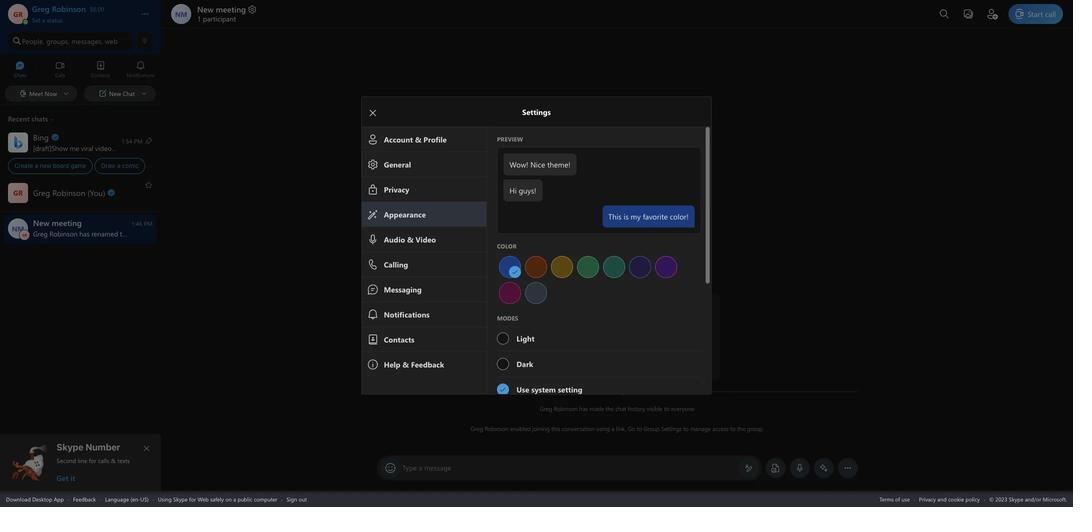 Task type: locate. For each thing, give the bounding box(es) containing it.
a right the draw
[[117, 162, 120, 170]]

a right type at the bottom left of the page
[[419, 464, 423, 473]]

0 vertical spatial the
[[606, 405, 614, 413]]

robinson
[[554, 405, 578, 413], [485, 425, 509, 433]]

1 horizontal spatial the
[[737, 425, 746, 433]]

second
[[57, 457, 76, 465]]

0 horizontal spatial greg
[[471, 425, 483, 433]]

a left new
[[35, 162, 38, 170]]

tab list
[[0, 57, 161, 84]]

the left group.
[[737, 425, 746, 433]]

1 horizontal spatial skype
[[173, 496, 188, 504]]

sign out link
[[287, 496, 307, 504]]

greg left enabled
[[471, 425, 483, 433]]

for inside skype number element
[[89, 457, 96, 465]]

link.
[[616, 425, 627, 433]]

calls
[[98, 457, 109, 465]]

0 vertical spatial skype
[[57, 443, 84, 453]]

0 horizontal spatial robinson
[[485, 425, 509, 433]]

Dark checkbox
[[497, 352, 702, 377]]

joining
[[532, 425, 550, 433]]

0 vertical spatial for
[[89, 457, 96, 465]]

download desktop app link
[[6, 496, 64, 504]]

settings
[[662, 425, 682, 433]]

the left chat
[[606, 405, 614, 413]]

enabled
[[510, 425, 531, 433]]

a
[[42, 16, 45, 24], [35, 162, 38, 170], [117, 162, 120, 170], [612, 425, 615, 433], [419, 464, 423, 473], [233, 496, 236, 504]]

greg for greg robinson has made the chat history visible to everyone
[[540, 405, 552, 413]]

app
[[54, 496, 64, 504]]

0 horizontal spatial for
[[89, 457, 96, 465]]

to right access
[[731, 425, 736, 433]]

go
[[628, 425, 636, 433]]

second line for calls & texts
[[57, 457, 130, 465]]

language (en-us) link
[[105, 496, 149, 504]]

meeting
[[216, 4, 246, 15]]

use
[[902, 496, 910, 504]]

on left the tiktok at the top of the page
[[116, 143, 124, 153]]

Type a message text field
[[403, 464, 737, 474]]

1 horizontal spatial greg
[[540, 405, 552, 413]]

a for new
[[35, 162, 38, 170]]

0 vertical spatial on
[[116, 143, 124, 153]]

to
[[664, 405, 670, 413], [637, 425, 642, 433], [684, 425, 689, 433], [731, 425, 736, 433]]

for left the web
[[189, 496, 196, 504]]

robinson left enabled
[[485, 425, 509, 433]]

0 horizontal spatial skype
[[57, 443, 84, 453]]

a inside button
[[42, 16, 45, 24]]

skype up second
[[57, 443, 84, 453]]

type
[[403, 464, 417, 473]]

line
[[78, 457, 87, 465]]

1 vertical spatial skype
[[173, 496, 188, 504]]

group.
[[747, 425, 764, 433]]

for
[[89, 457, 96, 465], [189, 496, 196, 504]]

using
[[158, 496, 172, 504]]

a for status
[[42, 16, 45, 24]]

1 vertical spatial the
[[737, 425, 746, 433]]

robinson for has made the chat history visible to everyone
[[554, 405, 578, 413]]

and
[[938, 496, 947, 504]]

1 horizontal spatial on
[[226, 496, 232, 504]]

cookie
[[949, 496, 965, 504]]

policy
[[966, 496, 980, 504]]

game
[[71, 162, 86, 170]]

0 horizontal spatial on
[[116, 143, 124, 153]]

a right set
[[42, 16, 45, 24]]

on
[[116, 143, 124, 153], [226, 496, 232, 504]]

public
[[238, 496, 252, 504]]

new
[[40, 162, 51, 170]]

1 horizontal spatial for
[[189, 496, 196, 504]]

greg robinson has made the chat history visible to everyone
[[540, 405, 695, 413]]

a for message
[[419, 464, 423, 473]]

everyone
[[671, 405, 695, 413]]

the
[[606, 405, 614, 413], [737, 425, 746, 433]]

on right safely
[[226, 496, 232, 504]]

messages,
[[71, 36, 103, 46]]

1 vertical spatial for
[[189, 496, 196, 504]]

web
[[198, 496, 209, 504]]

safely
[[210, 496, 224, 504]]

greg
[[540, 405, 552, 413], [471, 425, 483, 433]]

0 vertical spatial greg
[[540, 405, 552, 413]]

1 vertical spatial greg
[[471, 425, 483, 433]]

out
[[299, 496, 307, 504]]

0 vertical spatial robinson
[[554, 405, 578, 413]]

Use system setting checkbox
[[497, 378, 702, 403]]

greg up the joining
[[540, 405, 552, 413]]

tiktok
[[126, 143, 145, 153]]

skype right using at bottom left
[[173, 496, 188, 504]]

a left public
[[233, 496, 236, 504]]

privacy and cookie policy link
[[920, 496, 980, 504]]

skype number element
[[9, 443, 153, 484]]

terms
[[880, 496, 894, 504]]

create
[[15, 162, 33, 170]]

sign
[[287, 496, 297, 504]]

us)
[[140, 496, 149, 504]]

(en-
[[131, 496, 140, 504]]

set a status
[[32, 16, 62, 24]]

get
[[57, 474, 69, 484]]

1 horizontal spatial robinson
[[554, 405, 578, 413]]

skype
[[57, 443, 84, 453], [173, 496, 188, 504]]

for right line
[[89, 457, 96, 465]]

people,
[[22, 36, 44, 46]]

set
[[32, 16, 40, 24]]

groups,
[[46, 36, 70, 46]]

1 vertical spatial robinson
[[485, 425, 509, 433]]

board
[[53, 162, 69, 170]]

new meeting
[[197, 4, 246, 15]]

using skype for web safely on a public computer link
[[158, 496, 277, 504]]

robinson left has
[[554, 405, 578, 413]]



Task type: vqa. For each thing, say whether or not it's contained in the screenshot.
Now
no



Task type: describe. For each thing, give the bounding box(es) containing it.
feedback link
[[73, 496, 96, 504]]

greg robinson enabled joining this conversation using a link. go to group settings to manage access to the group.
[[471, 425, 764, 433]]

privacy and cookie policy
[[920, 496, 980, 504]]

using
[[596, 425, 610, 433]]

robinson for enabled joining this conversation using a link. go to group settings to manage access to the group.
[[485, 425, 509, 433]]

new
[[197, 4, 214, 15]]

sign out
[[287, 496, 307, 504]]

made
[[590, 405, 604, 413]]

get it
[[57, 474, 75, 484]]

comic
[[122, 162, 139, 170]]

feedback
[[73, 496, 96, 504]]

[draft]show me viral videos on tiktok
[[33, 143, 145, 153]]

[draft]show
[[33, 143, 68, 153]]

number
[[86, 443, 120, 453]]

viral
[[81, 143, 93, 153]]

new meeting button
[[197, 4, 258, 15]]

0 horizontal spatial the
[[606, 405, 614, 413]]

draw
[[101, 162, 116, 170]]

me
[[70, 143, 79, 153]]

terms of use link
[[880, 496, 910, 504]]

download desktop app
[[6, 496, 64, 504]]

history
[[628, 405, 646, 413]]

conversation
[[562, 425, 595, 433]]

access
[[713, 425, 729, 433]]

a for comic
[[117, 162, 120, 170]]

chat
[[616, 405, 627, 413]]

for for calls
[[89, 457, 96, 465]]

a left link.
[[612, 425, 615, 433]]

privacy
[[920, 496, 936, 504]]

desktop
[[32, 496, 52, 504]]

download
[[6, 496, 31, 504]]

has
[[580, 405, 588, 413]]

skype number
[[57, 443, 120, 453]]

Light checkbox
[[497, 326, 702, 352]]

terms of use
[[880, 496, 910, 504]]

greg for greg robinson enabled joining this conversation using a link. go to group settings to manage access to the group.
[[471, 425, 483, 433]]

to right go
[[637, 425, 642, 433]]

manage
[[691, 425, 711, 433]]

language (en-us)
[[105, 496, 149, 504]]

type a message
[[403, 464, 452, 473]]

set a status button
[[32, 14, 131, 24]]

this
[[552, 425, 561, 433]]

create a new board game
[[15, 162, 86, 170]]

language
[[105, 496, 129, 504]]

people, groups, messages, web
[[22, 36, 118, 46]]

status
[[47, 16, 62, 24]]

message
[[424, 464, 452, 473]]

theme dialog
[[362, 97, 727, 508]]

of
[[896, 496, 901, 504]]

to right visible
[[664, 405, 670, 413]]

1 vertical spatial on
[[226, 496, 232, 504]]

draw a comic
[[101, 162, 139, 170]]

to right "settings"
[[684, 425, 689, 433]]

web
[[105, 36, 118, 46]]

videos
[[95, 143, 114, 153]]

group
[[644, 425, 660, 433]]

it
[[71, 474, 75, 484]]

visible
[[647, 405, 663, 413]]

for for web
[[189, 496, 196, 504]]

computer
[[254, 496, 277, 504]]

people, groups, messages, web button
[[8, 32, 133, 50]]

&
[[111, 457, 116, 465]]

using skype for web safely on a public computer
[[158, 496, 277, 504]]

texts
[[117, 457, 130, 465]]



